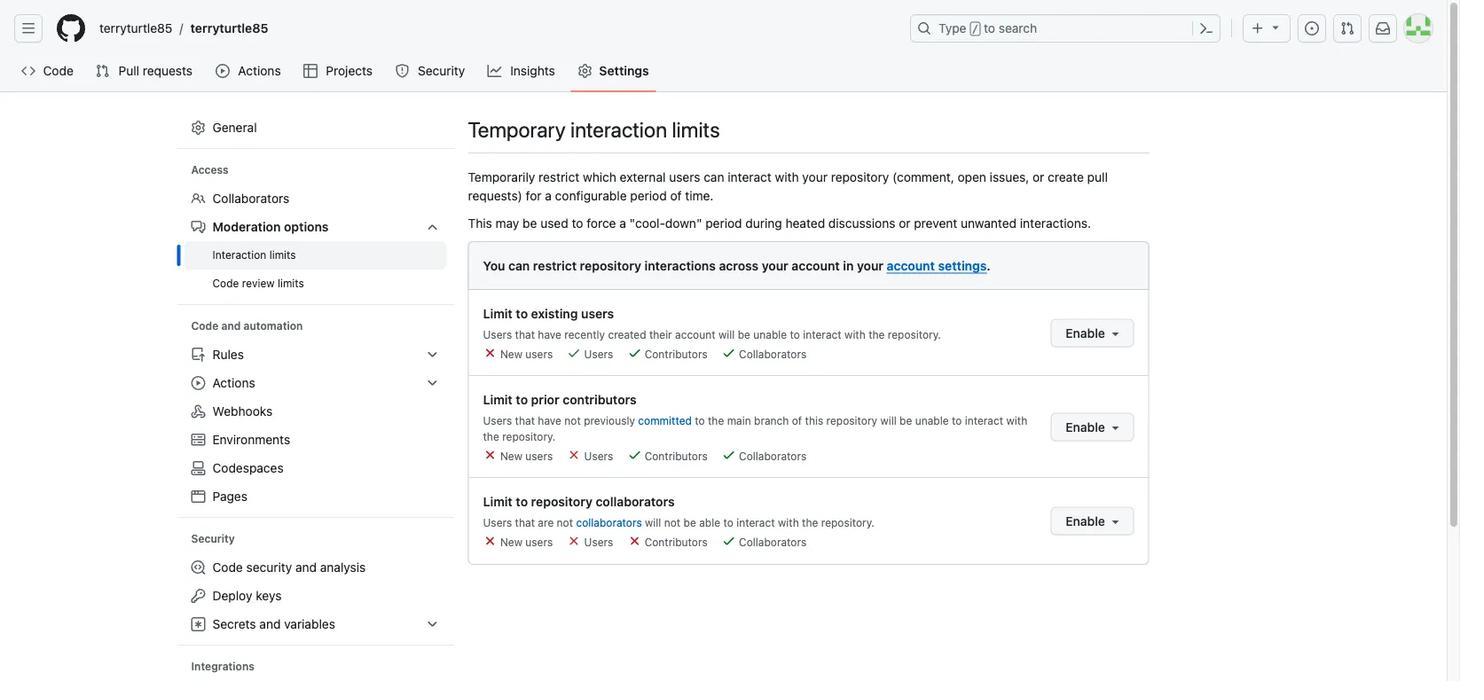 Task type: vqa. For each thing, say whether or not it's contained in the screenshot.
monthly to the right
no



Task type: describe. For each thing, give the bounding box(es) containing it.
insights
[[510, 63, 555, 78]]

analysis
[[320, 560, 366, 575]]

unwanted
[[961, 216, 1017, 230]]

for
[[526, 188, 542, 203]]

temporarily
[[468, 169, 535, 184]]

open
[[958, 169, 986, 184]]

1 vertical spatial and
[[295, 560, 317, 575]]

enable for collaborators
[[1066, 514, 1108, 528]]

account settings link
[[887, 258, 987, 273]]

secrets
[[212, 617, 256, 632]]

or for discussions
[[899, 216, 911, 230]]

automation
[[244, 320, 303, 332]]

0 vertical spatial git pull request image
[[1340, 21, 1354, 35]]

users down users that have not previously committed
[[581, 450, 613, 462]]

gear image
[[578, 64, 592, 78]]

interact inside to the main branch of this repository will be unable to interact with the repository.
[[965, 414, 1003, 427]]

enable for users
[[1066, 326, 1108, 340]]

play image
[[216, 64, 230, 78]]

collaborators for limit to prior contributors
[[736, 450, 806, 462]]

plus image
[[1251, 21, 1265, 35]]

repository inside temporarily restrict which external users can interact with your repository (comment, open issues, or create pull requests) for a configurable period of time.
[[831, 169, 889, 184]]

codespaces image
[[191, 461, 205, 475]]

repository. inside to the main branch of this repository will be unable to interact with the repository.
[[502, 430, 555, 443]]

general
[[212, 120, 257, 135]]

during
[[745, 216, 782, 230]]

new users for repository
[[497, 536, 553, 548]]

issues,
[[990, 169, 1029, 184]]

temporary interaction limits
[[468, 117, 720, 142]]

unable inside limit to existing users users that have recently created their account will be unable to interact with the repository.
[[753, 328, 787, 341]]

users down limit to prior contributors
[[483, 414, 512, 427]]

pull
[[118, 63, 139, 78]]

not down limit to prior contributors
[[564, 414, 581, 427]]

issue opened image
[[1305, 21, 1319, 35]]

type
[[938, 21, 966, 35]]

0 vertical spatial actions
[[238, 63, 281, 78]]

committed
[[638, 414, 692, 427]]

access
[[191, 164, 229, 176]]

check image for contributors
[[627, 448, 642, 462]]

requests)
[[468, 188, 522, 203]]

codespaces
[[212, 461, 284, 475]]

rules
[[212, 347, 244, 362]]

heated
[[785, 216, 825, 230]]

integrations
[[191, 660, 254, 673]]

interaction limits
[[212, 249, 296, 261]]

code and automation list
[[184, 341, 447, 511]]

0 horizontal spatial security
[[191, 533, 235, 545]]

insights link
[[480, 58, 564, 84]]

new for existing
[[500, 348, 522, 360]]

code security and analysis
[[212, 560, 366, 575]]

table image
[[303, 64, 317, 78]]

repository inside to the main branch of this repository will be unable to interact with the repository.
[[826, 414, 877, 427]]

contributors for users
[[642, 348, 708, 360]]

or for issues,
[[1033, 169, 1044, 184]]

environments link
[[184, 426, 447, 454]]

interaction
[[212, 249, 266, 261]]

interactions
[[644, 258, 716, 273]]

(comment,
[[892, 169, 954, 184]]

moderation options
[[212, 220, 329, 234]]

collaborators for limit to repository collaborators
[[736, 536, 806, 548]]

branch
[[754, 414, 789, 427]]

with inside to the main branch of this repository will be unable to interact with the repository.
[[1006, 414, 1027, 427]]

server image
[[191, 433, 205, 447]]

account for you can restrict repository interactions across your account       in your account settings .
[[887, 258, 935, 273]]

of inside temporarily restrict which external users can interact with your repository (comment, open issues, or create pull requests) for a configurable period of time.
[[670, 188, 682, 203]]

2 terryturtle85 link from the left
[[183, 14, 275, 43]]

/ for terryturtle85
[[180, 21, 183, 35]]

terryturtle85 / terryturtle85
[[99, 21, 268, 35]]

users inside limit to existing users users that have recently created their account will be unable to interact with the repository.
[[483, 328, 512, 341]]

review
[[242, 277, 275, 290]]

configurable
[[555, 188, 627, 203]]

0 vertical spatial collaborators
[[596, 494, 675, 509]]

temporarily restrict which external users can interact with your repository (comment, open issues, or create pull requests) for a configurable period of time.
[[468, 169, 1108, 203]]

code link
[[14, 58, 81, 84]]

command palette image
[[1199, 21, 1213, 35]]

which
[[583, 169, 616, 184]]

repository. inside limit to existing users users that have recently created their account will be unable to interact with the repository.
[[888, 328, 941, 341]]

period inside temporarily restrict which external users can interact with your repository (comment, open issues, or create pull requests) for a configurable period of time.
[[630, 188, 667, 203]]

options
[[284, 220, 329, 234]]

pages
[[212, 489, 247, 504]]

interaction limits link
[[184, 241, 447, 270]]

recently
[[564, 328, 605, 341]]

deploy
[[212, 588, 252, 603]]

prior
[[531, 392, 559, 407]]

security
[[246, 560, 292, 575]]

collaborators inside access list
[[212, 191, 289, 206]]

interactions.
[[1020, 216, 1091, 230]]

actions inside "dropdown button"
[[212, 376, 255, 390]]

temporary
[[468, 117, 566, 142]]

rules button
[[184, 341, 447, 369]]

existing
[[531, 306, 578, 321]]

previously
[[584, 414, 635, 427]]

may
[[495, 216, 519, 230]]

access list
[[184, 184, 447, 298]]

of inside to the main branch of this repository will be unable to interact with the repository.
[[792, 414, 802, 427]]

users inside limit to existing users users that have recently created their account will be unable to interact with the repository.
[[581, 306, 614, 321]]

users inside temporarily restrict which external users can interact with your repository (comment, open issues, or create pull requests) for a configurable period of time.
[[669, 169, 700, 184]]

can inside temporarily restrict which external users can interact with your repository (comment, open issues, or create pull requests) for a configurable period of time.
[[704, 169, 724, 184]]

repository inside limit to repository collaborators users that are not collaborators will not be able to interact with the repository.
[[531, 494, 592, 509]]

code security and analysis link
[[184, 553, 447, 582]]

users down recently
[[581, 348, 613, 360]]

interaction
[[570, 117, 667, 142]]

actions link
[[209, 58, 289, 84]]

1 terryturtle85 from the left
[[99, 21, 172, 35]]

settings
[[599, 63, 649, 78]]

prevent
[[914, 216, 957, 230]]

across
[[719, 258, 759, 273]]

projects
[[326, 63, 373, 78]]

moderation options list
[[184, 241, 447, 298]]

down"
[[665, 216, 702, 230]]

repository down force
[[580, 258, 641, 273]]

users for limit to repository collaborators
[[525, 536, 553, 548]]

x image for users
[[567, 448, 581, 462]]

contributors for collaborators
[[642, 536, 708, 548]]

users inside limit to repository collaborators users that are not collaborators will not be able to interact with the repository.
[[483, 516, 512, 529]]

account for limit to existing users users that have recently created their account will be unable to interact with the repository.
[[675, 328, 715, 341]]

users for limit to existing users
[[525, 348, 553, 360]]

check image for limit to repository collaborators
[[722, 534, 736, 548]]

time.
[[685, 188, 714, 203]]

new for repository
[[500, 536, 522, 548]]

interact inside temporarily restrict which external users can interact with your repository (comment, open issues, or create pull requests) for a configurable period of time.
[[728, 169, 772, 184]]

notifications image
[[1376, 21, 1390, 35]]

not right are
[[557, 516, 573, 529]]

code for code
[[43, 63, 73, 78]]

interact inside limit to repository collaborators users that are not collaborators will not be able to interact with the repository.
[[736, 516, 775, 529]]

discussions
[[828, 216, 895, 230]]

pull requests link
[[88, 58, 201, 84]]

environments
[[212, 432, 290, 447]]

limit to existing users users that have recently created their account will be unable to interact with the repository.
[[483, 306, 941, 341]]

will inside limit to existing users users that have recently created their account will be unable to interact with the repository.
[[718, 328, 735, 341]]

code for code review limits
[[212, 277, 239, 290]]

will inside to the main branch of this repository will be unable to interact with the repository.
[[880, 414, 897, 427]]

pull requests
[[118, 63, 192, 78]]

1 vertical spatial limits
[[269, 249, 296, 261]]

create
[[1048, 169, 1084, 184]]

pages link
[[184, 483, 447, 511]]

limit to repository collaborators users that are not collaborators will not be able to interact with the repository.
[[483, 494, 874, 529]]

secrets and variables button
[[184, 610, 447, 639]]

be inside limit to repository collaborators users that are not collaborators will not be able to interact with the repository.
[[684, 516, 696, 529]]

contributors
[[563, 392, 637, 407]]

collaborators link
[[184, 184, 447, 213]]

force
[[587, 216, 616, 230]]

limit for limit to existing users users that have recently created their account will be unable to interact with the repository.
[[483, 306, 513, 321]]

deploy keys link
[[184, 582, 447, 610]]



Task type: locate. For each thing, give the bounding box(es) containing it.
a right for
[[545, 188, 552, 203]]

x image
[[483, 346, 497, 360], [483, 448, 497, 462], [567, 534, 581, 548], [627, 534, 642, 548]]

deploy keys
[[212, 588, 282, 603]]

settings link
[[571, 58, 656, 84]]

with inside temporarily restrict which external users can interact with your repository (comment, open issues, or create pull requests) for a configurable period of time.
[[775, 169, 799, 184]]

check image for limit to prior contributors
[[722, 448, 736, 462]]

able
[[699, 516, 720, 529]]

projects link
[[296, 58, 381, 84]]

2 vertical spatial will
[[645, 516, 661, 529]]

1 that from the top
[[515, 328, 535, 341]]

terryturtle85 link
[[92, 14, 180, 43], [183, 14, 275, 43]]

3 that from the top
[[515, 516, 535, 529]]

will right their
[[718, 328, 735, 341]]

0 vertical spatial enable
[[1066, 326, 1108, 340]]

1 vertical spatial of
[[792, 414, 802, 427]]

1 vertical spatial contributors
[[642, 450, 708, 462]]

1 horizontal spatial period
[[705, 216, 742, 230]]

1 vertical spatial new users
[[497, 450, 553, 462]]

check image down limit to existing users users that have recently created their account will be unable to interact with the repository.
[[722, 346, 736, 360]]

the inside limit to repository collaborators users that are not collaborators will not be able to interact with the repository.
[[802, 516, 818, 529]]

webhooks
[[212, 404, 272, 419]]

users
[[483, 328, 512, 341], [581, 348, 613, 360], [483, 414, 512, 427], [581, 450, 613, 462], [483, 516, 512, 529], [581, 536, 613, 548]]

3 new from the top
[[500, 536, 522, 548]]

code image
[[21, 64, 35, 78]]

0 horizontal spatial unable
[[753, 328, 787, 341]]

0 vertical spatial have
[[538, 328, 561, 341]]

1 vertical spatial or
[[899, 216, 911, 230]]

2 horizontal spatial will
[[880, 414, 897, 427]]

have down existing
[[538, 328, 561, 341]]

security right shield image
[[418, 63, 465, 78]]

security list
[[184, 553, 447, 639]]

1 horizontal spatial can
[[704, 169, 724, 184]]

git pull request image left pull
[[95, 64, 109, 78]]

2 vertical spatial and
[[259, 617, 281, 632]]

code for code security and analysis
[[212, 560, 243, 575]]

requests
[[143, 63, 192, 78]]

or
[[1033, 169, 1044, 184], [899, 216, 911, 230]]

gear image
[[191, 121, 205, 135]]

1 vertical spatial can
[[508, 258, 530, 273]]

code down interaction
[[212, 277, 239, 290]]

1 new users from the top
[[497, 348, 553, 360]]

3 enable from the top
[[1066, 514, 1108, 528]]

account inside limit to existing users users that have recently created their account will be unable to interact with the repository.
[[675, 328, 715, 341]]

not left able
[[664, 516, 681, 529]]

0 horizontal spatial will
[[645, 516, 661, 529]]

and for automation
[[221, 320, 241, 332]]

1 horizontal spatial unable
[[915, 414, 949, 427]]

2 have from the top
[[538, 414, 561, 427]]

limit for limit to prior contributors
[[483, 392, 513, 407]]

limits
[[672, 117, 720, 142], [269, 249, 296, 261], [278, 277, 304, 290]]

limit to prior contributors
[[483, 392, 637, 407]]

3 new users from the top
[[497, 536, 553, 548]]

0 horizontal spatial x image
[[483, 534, 497, 548]]

and inside dropdown button
[[259, 617, 281, 632]]

2 horizontal spatial your
[[857, 258, 884, 273]]

contributors down their
[[642, 348, 708, 360]]

restrict up for
[[539, 169, 579, 184]]

limits up time.
[[672, 117, 720, 142]]

0 horizontal spatial your
[[762, 258, 788, 273]]

your right across
[[762, 258, 788, 273]]

new users up prior
[[497, 348, 553, 360]]

actions down the rules
[[212, 376, 255, 390]]

actions button
[[184, 369, 447, 397]]

account
[[792, 258, 840, 273], [887, 258, 935, 273], [675, 328, 715, 341]]

of left time.
[[670, 188, 682, 203]]

your up heated
[[802, 169, 828, 184]]

this may be used to force a "cool-down" period during heated discussions or prevent unwanted interactions.
[[468, 216, 1091, 230]]

actions right "play" image
[[238, 63, 281, 78]]

users up time.
[[669, 169, 700, 184]]

will inside limit to repository collaborators users that are not collaborators will not be able to interact with the repository.
[[645, 516, 661, 529]]

check image down limit to repository collaborators users that are not collaborators will not be able to interact with the repository.
[[722, 534, 736, 548]]

you can restrict repository interactions across your account       in your account settings .
[[483, 258, 991, 273]]

code up the rules
[[191, 320, 218, 332]]

list
[[92, 14, 899, 43]]

/ for type
[[972, 23, 978, 35]]

key image
[[191, 589, 205, 603]]

to the main branch of this repository will be unable to interact with the repository.
[[483, 414, 1027, 443]]

git pull request image inside "pull requests" link
[[95, 64, 109, 78]]

2 that from the top
[[515, 414, 535, 427]]

restrict inside temporarily restrict which external users can interact with your repository (comment, open issues, or create pull requests) for a configurable period of time.
[[539, 169, 579, 184]]

that for existing
[[515, 328, 535, 341]]

limit inside limit to repository collaborators users that are not collaborators will not be able to interact with the repository.
[[483, 494, 513, 509]]

users down collaborators link
[[581, 536, 613, 548]]

this
[[468, 216, 492, 230]]

that for repository
[[515, 516, 535, 529]]

0 horizontal spatial account
[[675, 328, 715, 341]]

3 limit from the top
[[483, 494, 513, 509]]

code for code and automation
[[191, 320, 218, 332]]

1 horizontal spatial security
[[418, 63, 465, 78]]

2 horizontal spatial account
[[887, 258, 935, 273]]

1 horizontal spatial repository.
[[821, 516, 874, 529]]

chevron down image
[[425, 220, 440, 234]]

0 vertical spatial restrict
[[539, 169, 579, 184]]

git pull request image
[[1340, 21, 1354, 35], [95, 64, 109, 78]]

.
[[987, 258, 991, 273]]

1 vertical spatial check image
[[627, 448, 642, 462]]

contributors down committed
[[642, 450, 708, 462]]

be inside limit to existing users users that have recently created their account will be unable to interact with the repository.
[[738, 328, 750, 341]]

check image down recently
[[567, 346, 581, 360]]

can right you
[[508, 258, 530, 273]]

1 horizontal spatial will
[[718, 328, 735, 341]]

1 horizontal spatial and
[[259, 617, 281, 632]]

code inside code review limits link
[[212, 277, 239, 290]]

1 vertical spatial restrict
[[533, 258, 577, 273]]

limits right review
[[278, 277, 304, 290]]

1 terryturtle85 link from the left
[[92, 14, 180, 43]]

users up recently
[[581, 306, 614, 321]]

their
[[649, 328, 672, 341]]

browser image
[[191, 490, 205, 504]]

that down existing
[[515, 328, 535, 341]]

general link
[[184, 114, 447, 142]]

2 terryturtle85 from the left
[[190, 21, 268, 35]]

shield image
[[395, 64, 409, 78]]

users that have not previously committed
[[483, 414, 692, 427]]

settings
[[938, 258, 987, 273]]

unable
[[753, 328, 787, 341], [915, 414, 949, 427]]

2 vertical spatial that
[[515, 516, 535, 529]]

code review limits link
[[184, 270, 447, 298]]

0 horizontal spatial and
[[221, 320, 241, 332]]

used
[[540, 216, 568, 230]]

committed link
[[638, 414, 692, 427]]

/ inside terryturtle85 / terryturtle85
[[180, 21, 183, 35]]

pull
[[1087, 169, 1108, 184]]

security up codescan image
[[191, 533, 235, 545]]

codespaces link
[[184, 454, 447, 483]]

check image
[[567, 346, 581, 360], [627, 448, 642, 462]]

terryturtle85 link up "play" image
[[183, 14, 275, 43]]

check image for users
[[567, 346, 581, 360]]

1 contributors from the top
[[642, 348, 708, 360]]

0 vertical spatial repository.
[[888, 328, 941, 341]]

contributors
[[642, 348, 708, 360], [642, 450, 708, 462], [642, 536, 708, 548]]

/ up the requests
[[180, 21, 183, 35]]

1 vertical spatial git pull request image
[[95, 64, 109, 78]]

1 vertical spatial repository.
[[502, 430, 555, 443]]

x image
[[567, 448, 581, 462], [483, 534, 497, 548]]

with inside limit to existing users users that have recently created their account will be unable to interact with the repository.
[[845, 328, 866, 341]]

2 limit from the top
[[483, 392, 513, 407]]

in
[[843, 258, 854, 273]]

terryturtle85 link up pull
[[92, 14, 180, 43]]

or left create
[[1033, 169, 1044, 184]]

code
[[43, 63, 73, 78], [212, 277, 239, 290], [191, 320, 218, 332], [212, 560, 243, 575]]

will
[[718, 328, 735, 341], [880, 414, 897, 427], [645, 516, 661, 529]]

search
[[999, 21, 1037, 35]]

0 horizontal spatial /
[[180, 21, 183, 35]]

2 vertical spatial contributors
[[642, 536, 708, 548]]

code inside code security and analysis link
[[212, 560, 243, 575]]

you
[[483, 258, 505, 273]]

1 horizontal spatial terryturtle85 link
[[183, 14, 275, 43]]

with inside limit to repository collaborators users that are not collaborators will not be able to interact with the repository.
[[778, 516, 799, 529]]

1 vertical spatial new
[[500, 450, 522, 462]]

check image down created
[[627, 346, 642, 360]]

are
[[538, 516, 554, 529]]

enable
[[1066, 326, 1108, 340], [1066, 420, 1108, 434], [1066, 514, 1108, 528]]

webhooks link
[[184, 397, 447, 426]]

1 vertical spatial period
[[705, 216, 742, 230]]

limit inside limit to existing users users that have recently created their account will be unable to interact with the repository.
[[483, 306, 513, 321]]

secrets and variables
[[212, 617, 335, 632]]

1 horizontal spatial a
[[619, 216, 626, 230]]

2 new from the top
[[500, 450, 522, 462]]

limits down 'moderation options' in the top left of the page
[[269, 249, 296, 261]]

can up time.
[[704, 169, 724, 184]]

or left prevent
[[899, 216, 911, 230]]

or inside temporarily restrict which external users can interact with your repository (comment, open issues, or create pull requests) for a configurable period of time.
[[1033, 169, 1044, 184]]

people image
[[191, 192, 205, 206]]

users down prior
[[525, 450, 553, 462]]

repository. inside limit to repository collaborators users that are not collaborators will not be able to interact with the repository.
[[821, 516, 874, 529]]

type / to search
[[938, 21, 1037, 35]]

git pull request image left notifications image
[[1340, 21, 1354, 35]]

new users down prior
[[497, 450, 553, 462]]

2 vertical spatial new users
[[497, 536, 553, 548]]

0 horizontal spatial terryturtle85
[[99, 21, 172, 35]]

moderation options button
[[184, 213, 447, 241]]

external
[[620, 169, 666, 184]]

1 horizontal spatial /
[[972, 23, 978, 35]]

collaborators
[[212, 191, 289, 206], [736, 348, 806, 360], [736, 450, 806, 462], [736, 536, 806, 548]]

period down 'external'
[[630, 188, 667, 203]]

and down keys on the bottom of page
[[259, 617, 281, 632]]

account left in
[[792, 258, 840, 273]]

limits for interaction
[[672, 117, 720, 142]]

collaborators right are
[[576, 516, 642, 529]]

0 horizontal spatial check image
[[567, 346, 581, 360]]

security link
[[388, 58, 473, 84]]

0 vertical spatial limits
[[672, 117, 720, 142]]

collaborators
[[596, 494, 675, 509], [576, 516, 642, 529]]

the
[[869, 328, 885, 341], [708, 414, 724, 427], [483, 430, 499, 443], [802, 516, 818, 529]]

1 vertical spatial a
[[619, 216, 626, 230]]

that left are
[[515, 516, 535, 529]]

be inside to the main branch of this repository will be unable to interact with the repository.
[[900, 414, 912, 427]]

check image for limit to existing users
[[722, 346, 736, 360]]

2 horizontal spatial and
[[295, 560, 317, 575]]

code and automation
[[191, 320, 303, 332]]

0 vertical spatial that
[[515, 328, 535, 341]]

1 new from the top
[[500, 348, 522, 360]]

webhook image
[[191, 404, 205, 419]]

0 vertical spatial unable
[[753, 328, 787, 341]]

/ right type
[[972, 23, 978, 35]]

code inside the "code" link
[[43, 63, 73, 78]]

0 vertical spatial security
[[418, 63, 465, 78]]

0 vertical spatial contributors
[[642, 348, 708, 360]]

x image for new users
[[483, 534, 497, 548]]

0 vertical spatial of
[[670, 188, 682, 203]]

graph image
[[488, 64, 502, 78]]

new users down are
[[497, 536, 553, 548]]

users for limit to prior contributors
[[525, 450, 553, 462]]

1 vertical spatial that
[[515, 414, 535, 427]]

will right the this
[[880, 414, 897, 427]]

your inside temporarily restrict which external users can interact with your repository (comment, open issues, or create pull requests) for a configurable period of time.
[[802, 169, 828, 184]]

and up the rules
[[221, 320, 241, 332]]

3 contributors from the top
[[642, 536, 708, 548]]

2 vertical spatial repository.
[[821, 516, 874, 529]]

0 horizontal spatial of
[[670, 188, 682, 203]]

and for variables
[[259, 617, 281, 632]]

unable inside to the main branch of this repository will be unable to interact with the repository.
[[915, 414, 949, 427]]

0 vertical spatial will
[[718, 328, 735, 341]]

1 horizontal spatial of
[[792, 414, 802, 427]]

a inside temporarily restrict which external users can interact with your repository (comment, open issues, or create pull requests) for a configurable period of time.
[[545, 188, 552, 203]]

0 vertical spatial period
[[630, 188, 667, 203]]

code right code icon on the top of page
[[43, 63, 73, 78]]

homepage image
[[57, 14, 85, 43]]

collaborators for limit to existing users
[[736, 348, 806, 360]]

1 vertical spatial will
[[880, 414, 897, 427]]

1 vertical spatial x image
[[483, 534, 497, 548]]

created
[[608, 328, 646, 341]]

have inside limit to existing users users that have recently created their account will be unable to interact with the repository.
[[538, 328, 561, 341]]

repository up are
[[531, 494, 592, 509]]

repository
[[831, 169, 889, 184], [580, 258, 641, 273], [826, 414, 877, 427], [531, 494, 592, 509]]

of left the this
[[792, 414, 802, 427]]

users left are
[[483, 516, 512, 529]]

that inside limit to existing users users that have recently created their account will be unable to interact with the repository.
[[515, 328, 535, 341]]

0 vertical spatial x image
[[567, 448, 581, 462]]

account down prevent
[[887, 258, 935, 273]]

that inside limit to repository collaborators users that are not collaborators will not be able to interact with the repository.
[[515, 516, 535, 529]]

1 enable from the top
[[1066, 326, 1108, 340]]

codescan image
[[191, 561, 205, 575]]

0 vertical spatial a
[[545, 188, 552, 203]]

contributors down limit to repository collaborators users that are not collaborators will not be able to interact with the repository.
[[642, 536, 708, 548]]

to
[[984, 21, 995, 35], [572, 216, 583, 230], [516, 306, 528, 321], [790, 328, 800, 341], [516, 392, 528, 407], [695, 414, 705, 427], [952, 414, 962, 427], [516, 494, 528, 509], [723, 516, 733, 529]]

1 horizontal spatial check image
[[627, 448, 642, 462]]

1 horizontal spatial x image
[[567, 448, 581, 462]]

0 horizontal spatial repository.
[[502, 430, 555, 443]]

and up deploy keys "link"
[[295, 560, 317, 575]]

your right in
[[857, 258, 884, 273]]

2 enable from the top
[[1066, 420, 1108, 434]]

/ inside "type / to search"
[[972, 23, 978, 35]]

triangle down image
[[1268, 20, 1283, 34]]

will right collaborators link
[[645, 516, 661, 529]]

a right force
[[619, 216, 626, 230]]

1 horizontal spatial your
[[802, 169, 828, 184]]

restrict
[[539, 169, 579, 184], [533, 258, 577, 273]]

users down existing
[[525, 348, 553, 360]]

/
[[180, 21, 183, 35], [972, 23, 978, 35]]

1 vertical spatial have
[[538, 414, 561, 427]]

0 vertical spatial new users
[[497, 348, 553, 360]]

check image down the previously
[[627, 448, 642, 462]]

1 horizontal spatial terryturtle85
[[190, 21, 268, 35]]

moderation
[[212, 220, 281, 234]]

1 vertical spatial collaborators
[[576, 516, 642, 529]]

0 horizontal spatial period
[[630, 188, 667, 203]]

repository right the this
[[826, 414, 877, 427]]

list containing terryturtle85 / terryturtle85
[[92, 14, 899, 43]]

users
[[669, 169, 700, 184], [581, 306, 614, 321], [525, 348, 553, 360], [525, 450, 553, 462], [525, 536, 553, 548]]

0 horizontal spatial terryturtle85 link
[[92, 14, 180, 43]]

0 vertical spatial limit
[[483, 306, 513, 321]]

the inside limit to existing users users that have recently created their account will be unable to interact with the repository.
[[869, 328, 885, 341]]

0 vertical spatial check image
[[567, 346, 581, 360]]

not
[[564, 414, 581, 427], [557, 516, 573, 529], [664, 516, 681, 529]]

restrict down the used
[[533, 258, 577, 273]]

0 vertical spatial and
[[221, 320, 241, 332]]

1 horizontal spatial git pull request image
[[1340, 21, 1354, 35]]

2 vertical spatial limits
[[278, 277, 304, 290]]

users down are
[[525, 536, 553, 548]]

1 have from the top
[[538, 328, 561, 341]]

a
[[545, 188, 552, 203], [619, 216, 626, 230]]

0 horizontal spatial can
[[508, 258, 530, 273]]

variables
[[284, 617, 335, 632]]

limits for review
[[278, 277, 304, 290]]

2 new users from the top
[[497, 450, 553, 462]]

1 vertical spatial limit
[[483, 392, 513, 407]]

1 horizontal spatial account
[[792, 258, 840, 273]]

1 vertical spatial unable
[[915, 414, 949, 427]]

have down prior
[[538, 414, 561, 427]]

repository up discussions
[[831, 169, 889, 184]]

terryturtle85 up "play" image
[[190, 21, 268, 35]]

1 vertical spatial security
[[191, 533, 235, 545]]

0 vertical spatial or
[[1033, 169, 1044, 184]]

2 horizontal spatial repository.
[[888, 328, 941, 341]]

0 horizontal spatial git pull request image
[[95, 64, 109, 78]]

comment discussion image
[[191, 220, 205, 234]]

2 contributors from the top
[[642, 450, 708, 462]]

this
[[805, 414, 823, 427]]

2 vertical spatial enable
[[1066, 514, 1108, 528]]

main
[[727, 414, 751, 427]]

1 vertical spatial actions
[[212, 376, 255, 390]]

users down you
[[483, 328, 512, 341]]

limit for limit to repository collaborators users that are not collaborators will not be able to interact with the repository.
[[483, 494, 513, 509]]

keys
[[256, 588, 282, 603]]

1 limit from the top
[[483, 306, 513, 321]]

account right their
[[675, 328, 715, 341]]

of
[[670, 188, 682, 203], [792, 414, 802, 427]]

new users for existing
[[497, 348, 553, 360]]

0 horizontal spatial a
[[545, 188, 552, 203]]

0 vertical spatial can
[[704, 169, 724, 184]]

your
[[802, 169, 828, 184], [762, 258, 788, 273], [857, 258, 884, 273]]

interact inside limit to existing users users that have recently created their account will be unable to interact with the repository.
[[803, 328, 842, 341]]

terryturtle85 up pull
[[99, 21, 172, 35]]

check image
[[627, 346, 642, 360], [722, 346, 736, 360], [722, 448, 736, 462], [722, 534, 736, 548]]

that down prior
[[515, 414, 535, 427]]

collaborators up collaborators link
[[596, 494, 675, 509]]

0 vertical spatial new
[[500, 348, 522, 360]]

period down time.
[[705, 216, 742, 230]]

code review limits
[[212, 277, 304, 290]]

1 horizontal spatial or
[[1033, 169, 1044, 184]]

0 horizontal spatial or
[[899, 216, 911, 230]]

1 vertical spatial enable
[[1066, 420, 1108, 434]]

check image down main
[[722, 448, 736, 462]]

2 vertical spatial limit
[[483, 494, 513, 509]]

have
[[538, 328, 561, 341], [538, 414, 561, 427]]

2 vertical spatial new
[[500, 536, 522, 548]]

code up the deploy
[[212, 560, 243, 575]]



